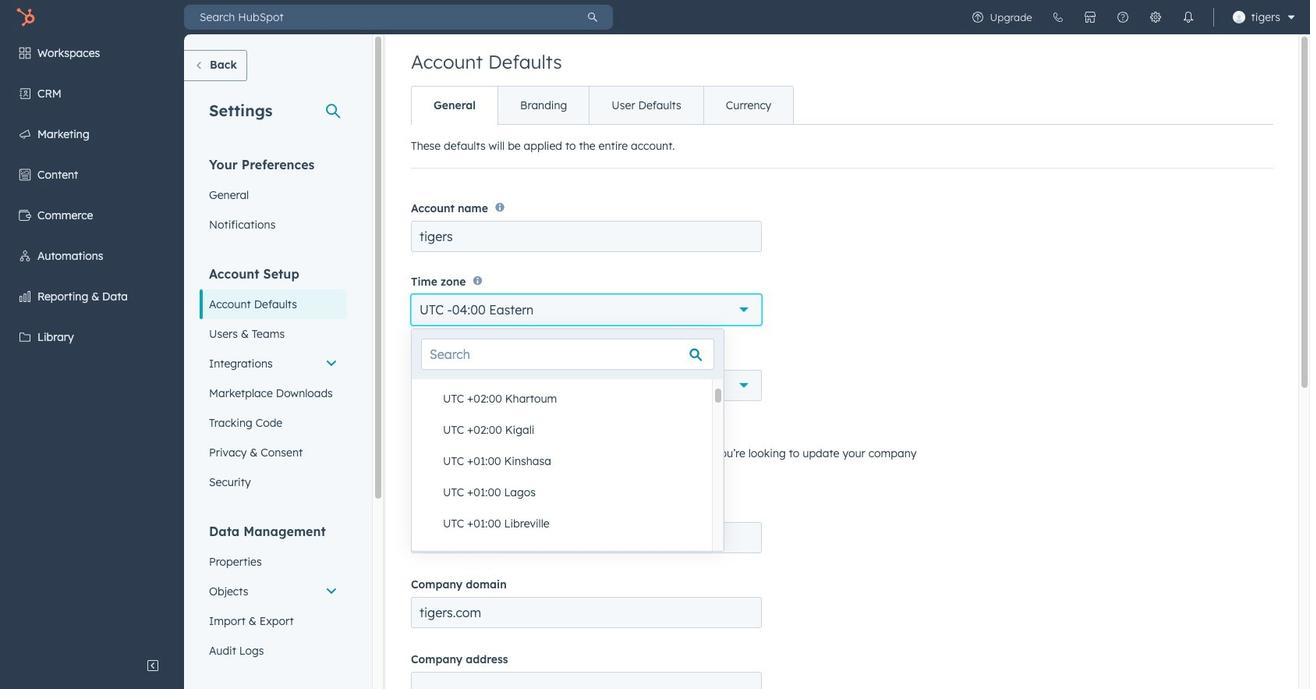 Task type: describe. For each thing, give the bounding box(es) containing it.
settings image
[[1150, 11, 1162, 23]]

your preferences element
[[200, 156, 347, 240]]

0 horizontal spatial menu
[[0, 34, 184, 650]]

Search search field
[[421, 339, 715, 370]]

1 horizontal spatial menu
[[962, 0, 1302, 34]]

account setup element
[[200, 265, 347, 497]]

help image
[[1117, 11, 1130, 23]]

data management element
[[200, 523, 347, 666]]

Search HubSpot search field
[[184, 5, 573, 30]]



Task type: vqa. For each thing, say whether or not it's contained in the screenshot.
ONBOARDING.STEPS.SENDTRACKEDEMAILINGMAIL.TITLE IMAGE
no



Task type: locate. For each thing, give the bounding box(es) containing it.
None text field
[[411, 221, 762, 252], [411, 522, 762, 553], [411, 597, 762, 628], [411, 672, 762, 689], [411, 221, 762, 252], [411, 522, 762, 553], [411, 597, 762, 628], [411, 672, 762, 689]]

marketplaces image
[[1084, 11, 1097, 23]]

list box
[[412, 352, 724, 570]]

notifications image
[[1183, 11, 1195, 23]]

howard n/a image
[[1233, 11, 1246, 23]]

navigation
[[411, 86, 795, 125]]

None field
[[412, 329, 724, 570]]

menu
[[962, 0, 1302, 34], [0, 34, 184, 650]]



